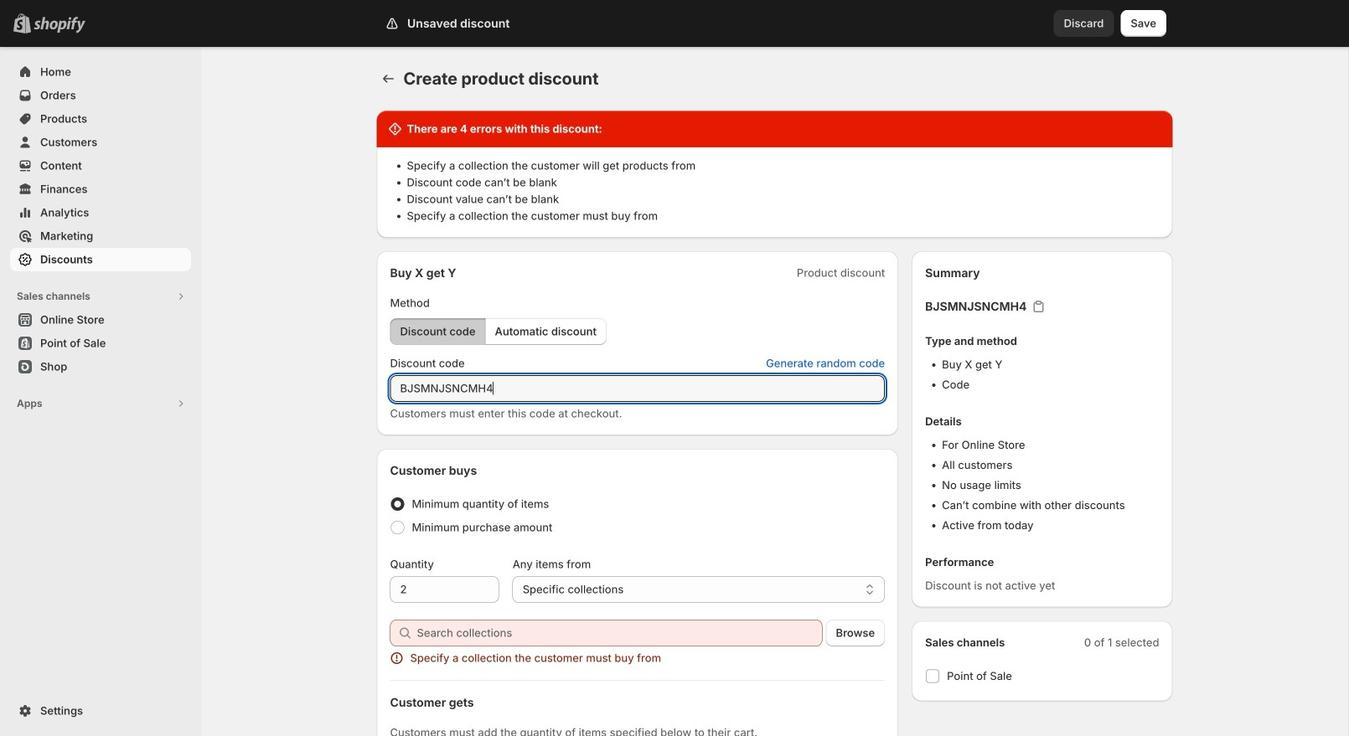 Task type: locate. For each thing, give the bounding box(es) containing it.
shopify image
[[34, 17, 85, 33]]

None text field
[[390, 577, 499, 603]]

None text field
[[390, 375, 885, 402]]



Task type: describe. For each thing, give the bounding box(es) containing it.
Search collections text field
[[417, 620, 823, 647]]



